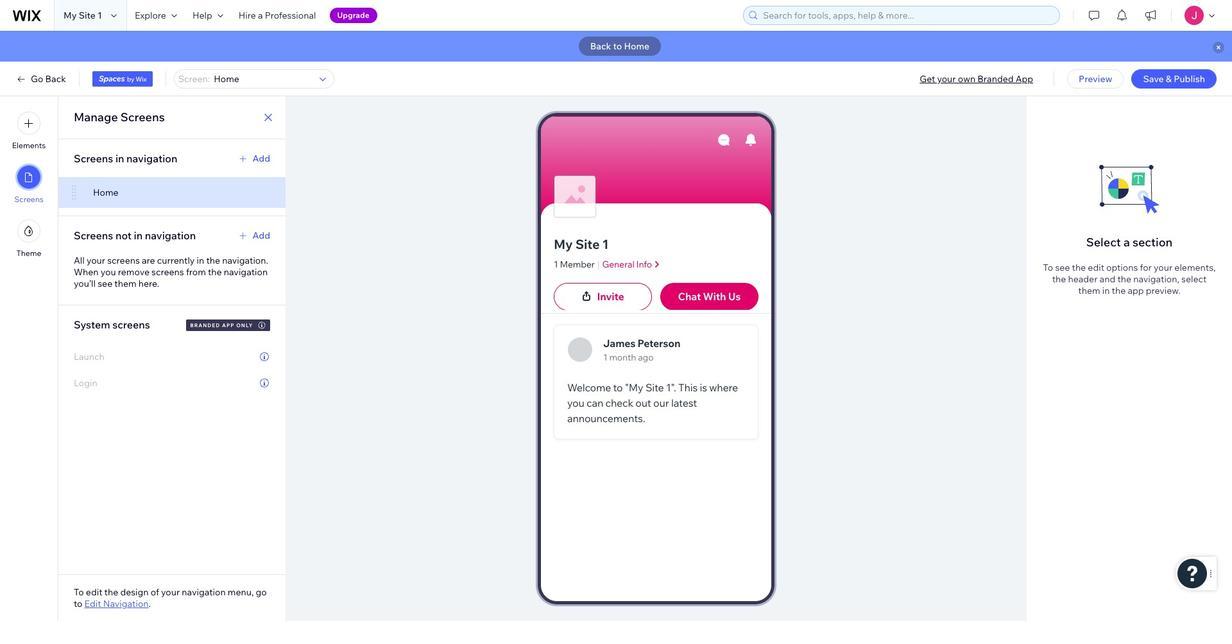 Task type: vqa. For each thing, say whether or not it's contained in the screenshot.
Invite button
yes



Task type: describe. For each thing, give the bounding box(es) containing it.
can
[[587, 397, 604, 410]]

back to home
[[590, 40, 650, 52]]

Search for tools, apps, help & more... field
[[759, 6, 1056, 24]]

add button for screens in navigation
[[237, 153, 270, 164]]

navigation
[[103, 598, 149, 610]]

from
[[186, 266, 206, 278]]

to edit the design of your navigation menu, go to
[[74, 587, 267, 610]]

help button
[[185, 0, 231, 31]]

help
[[192, 10, 212, 21]]

design
[[120, 587, 149, 598]]

hire a professional
[[239, 10, 316, 21]]

edit inside to see the edit options for your elements, the header and the navigation, select them in the app preview.
[[1088, 262, 1105, 273]]

hire
[[239, 10, 256, 21]]

navigation inside all your screens are currently in the navigation. when you remove screens from the navigation you'll see them here.
[[224, 266, 268, 278]]

go back button
[[15, 73, 66, 85]]

to for back
[[613, 40, 622, 52]]

remove
[[118, 266, 150, 278]]

back to home button
[[579, 37, 661, 56]]

only
[[236, 322, 253, 329]]

explore
[[135, 10, 166, 21]]

my site 1 button
[[554, 235, 759, 253]]

chat with us
[[678, 290, 741, 303]]

screens for screens in navigation
[[74, 152, 113, 165]]

select
[[1087, 235, 1121, 250]]

header
[[735, 119, 766, 131]]

in right not
[[134, 229, 143, 242]]

navigation.
[[222, 255, 268, 266]]

&
[[1166, 73, 1172, 85]]

publish
[[1174, 73, 1206, 85]]

them inside to see the edit options for your elements, the header and the navigation, select them in the app preview.
[[1079, 285, 1101, 297]]

system
[[74, 318, 110, 331]]

our
[[654, 397, 669, 410]]

manage
[[74, 110, 118, 125]]

.
[[149, 598, 151, 610]]

screens button
[[14, 166, 43, 204]]

section
[[1133, 235, 1173, 250]]

to inside the to edit the design of your navigation menu, go to
[[74, 598, 82, 610]]

this
[[679, 382, 698, 394]]

1 for james peterson 1 month ago
[[603, 352, 608, 363]]

you inside all your screens are currently in the navigation. when you remove screens from the navigation you'll see them here.
[[101, 266, 116, 278]]

hire a professional link
[[231, 0, 324, 31]]

my site 1 1 member | general info
[[554, 236, 652, 271]]

get your own branded app
[[920, 73, 1034, 85]]

get
[[920, 73, 935, 85]]

announcements
[[696, 300, 766, 312]]

upgrade button
[[330, 8, 377, 23]]

theme button
[[16, 220, 41, 258]]

to for to edit the design of your navigation menu, go to
[[74, 587, 84, 598]]

info
[[637, 259, 652, 270]]

home inside button
[[624, 40, 650, 52]]

james peterson 1 month ago
[[603, 337, 681, 363]]

edit
[[84, 598, 101, 610]]

screens for screens
[[14, 195, 43, 204]]

site for my site 1 1 member | general info
[[576, 236, 600, 252]]

site inside welcome to "my site 1". this is where you can check out our latest announcements.
[[646, 382, 664, 394]]

to for welcome
[[613, 382, 623, 394]]

invite
[[597, 290, 624, 303]]

login
[[74, 377, 97, 389]]

go back
[[31, 73, 66, 85]]

them inside all your screens are currently in the navigation. when you remove screens from the navigation you'll see them here.
[[114, 278, 136, 290]]

professional
[[265, 10, 316, 21]]

you'll
[[74, 278, 96, 290]]

1 for my site 1
[[98, 10, 102, 21]]

screens up screens in navigation
[[121, 110, 165, 125]]

navigation down manage screens
[[127, 152, 178, 165]]

welcome to "my site 1". this is where you can check out our latest announcements.
[[567, 382, 740, 425]]

announcements.
[[567, 412, 645, 425]]

menu,
[[228, 587, 254, 598]]

welcome
[[567, 382, 611, 394]]

screens left are
[[107, 255, 140, 266]]

chat with us button
[[660, 283, 759, 311]]

0 horizontal spatial home
[[93, 187, 119, 198]]

get your own branded app button
[[920, 73, 1034, 85]]

the inside the to edit the design of your navigation menu, go to
[[104, 587, 118, 598]]

navigation inside the to edit the design of your navigation menu, go to
[[182, 587, 226, 598]]

check
[[606, 397, 634, 410]]

in down manage screens
[[115, 152, 124, 165]]

select a section
[[1087, 235, 1173, 250]]

header
[[1068, 273, 1098, 285]]

menu containing elements
[[0, 104, 58, 266]]

are
[[142, 255, 155, 266]]

app
[[1128, 285, 1144, 297]]

edit navigation button
[[84, 598, 149, 610]]

and
[[1100, 273, 1116, 285]]

select
[[1182, 273, 1207, 285]]

1 left member
[[554, 259, 558, 270]]

launch
[[74, 351, 105, 363]]

screens not in navigation
[[74, 229, 196, 242]]

james
[[603, 337, 636, 350]]

add for screens in navigation
[[253, 153, 270, 164]]

navigation,
[[1134, 273, 1180, 285]]

invite button
[[554, 283, 652, 311]]

when
[[74, 266, 99, 278]]

0 vertical spatial app
[[1016, 73, 1034, 85]]

elements
[[12, 141, 46, 150]]

edit inside the to edit the design of your navigation menu, go to
[[86, 587, 102, 598]]

manage screens
[[74, 110, 165, 125]]



Task type: locate. For each thing, give the bounding box(es) containing it.
currently
[[157, 255, 195, 266]]

1 horizontal spatial you
[[567, 397, 585, 410]]

1 vertical spatial you
[[567, 397, 585, 410]]

1".
[[666, 382, 676, 394]]

your right get
[[937, 73, 956, 85]]

1 horizontal spatial see
[[1056, 262, 1070, 273]]

branded app only
[[190, 322, 253, 329]]

0 vertical spatial site
[[79, 10, 96, 21]]

preview button
[[1068, 69, 1124, 89]]

home
[[624, 40, 650, 52], [93, 187, 119, 198]]

of
[[151, 587, 159, 598]]

1 left explore
[[98, 10, 102, 21]]

0 vertical spatial edit
[[1088, 262, 1105, 273]]

save
[[1144, 73, 1164, 85]]

a for professional
[[258, 10, 263, 21]]

1 vertical spatial my
[[554, 236, 573, 252]]

navigation left menu,
[[182, 587, 226, 598]]

upgrade
[[337, 10, 370, 20]]

2 vertical spatial site
[[646, 382, 664, 394]]

screens down manage
[[74, 152, 113, 165]]

1 vertical spatial app
[[222, 322, 235, 329]]

1 vertical spatial site
[[576, 236, 600, 252]]

site left explore
[[79, 10, 96, 21]]

1 vertical spatial a
[[1124, 235, 1130, 250]]

navigation right from
[[224, 266, 268, 278]]

1 horizontal spatial edit
[[1088, 262, 1105, 273]]

save & publish
[[1144, 73, 1206, 85]]

to left edit
[[74, 587, 84, 598]]

to inside button
[[613, 40, 622, 52]]

1 vertical spatial to
[[74, 587, 84, 598]]

in right header
[[1103, 285, 1110, 297]]

"my
[[625, 382, 644, 394]]

0 horizontal spatial them
[[114, 278, 136, 290]]

system screens
[[74, 318, 150, 331]]

see inside all your screens are currently in the navigation. when you remove screens from the navigation you'll see them here.
[[98, 278, 112, 290]]

add button
[[237, 153, 270, 164], [237, 230, 270, 241]]

theme
[[16, 248, 41, 258]]

|
[[597, 258, 600, 271]]

0 vertical spatial my
[[64, 10, 77, 21]]

for
[[1140, 262, 1152, 273]]

your right of
[[161, 587, 180, 598]]

all
[[74, 255, 85, 266]]

branded left only
[[190, 322, 220, 329]]

0 horizontal spatial back
[[45, 73, 66, 85]]

1 left "month"
[[603, 352, 608, 363]]

my site 1
[[64, 10, 102, 21]]

1 for my site 1 1 member | general info
[[603, 236, 609, 252]]

to inside the to edit the design of your navigation menu, go to
[[74, 587, 84, 598]]

1 vertical spatial branded
[[190, 322, 220, 329]]

back to home alert
[[0, 31, 1233, 62]]

your right all
[[87, 255, 105, 266]]

0 horizontal spatial see
[[98, 278, 112, 290]]

options
[[1107, 262, 1138, 273]]

back inside button
[[590, 40, 611, 52]]

your inside to see the edit options for your elements, the header and the navigation, select them in the app preview.
[[1154, 262, 1173, 273]]

see right the you'll
[[98, 278, 112, 290]]

1 add button from the top
[[237, 153, 270, 164]]

1 horizontal spatial site
[[576, 236, 600, 252]]

to for to see the edit options for your elements, the header and the navigation, select them in the app preview.
[[1043, 262, 1054, 273]]

0 vertical spatial back
[[590, 40, 611, 52]]

not
[[115, 229, 132, 242]]

a inside hire a professional link
[[258, 10, 263, 21]]

1 horizontal spatial app
[[1016, 73, 1034, 85]]

branded right own
[[978, 73, 1014, 85]]

site left 1".
[[646, 382, 664, 394]]

screens for screens not in navigation
[[74, 229, 113, 242]]

0 vertical spatial to
[[1043, 262, 1054, 273]]

us
[[728, 290, 741, 303]]

app right own
[[1016, 73, 1034, 85]]

navigation
[[127, 152, 178, 165], [145, 229, 196, 242], [224, 266, 268, 278], [182, 587, 226, 598]]

1 horizontal spatial branded
[[978, 73, 1014, 85]]

to inside welcome to "my site 1". this is where you can check out our latest announcements.
[[613, 382, 623, 394]]

see left and
[[1056, 262, 1070, 273]]

them left 'here.'
[[114, 278, 136, 290]]

peterson
[[638, 337, 681, 350]]

site inside "my site 1 1 member | general info"
[[576, 236, 600, 252]]

2 add button from the top
[[237, 230, 270, 241]]

your inside the to edit the design of your navigation menu, go to
[[161, 587, 180, 598]]

menu
[[0, 104, 58, 266]]

screens in navigation
[[74, 152, 178, 165]]

1 inside james peterson 1 month ago
[[603, 352, 608, 363]]

app
[[1016, 73, 1034, 85], [222, 322, 235, 329]]

add
[[253, 153, 270, 164], [253, 230, 270, 241]]

1 add from the top
[[253, 153, 270, 164]]

own
[[958, 73, 976, 85]]

elements button
[[12, 112, 46, 150]]

where
[[710, 382, 738, 394]]

a right select
[[1124, 235, 1130, 250]]

0 vertical spatial home
[[624, 40, 650, 52]]

elements,
[[1175, 262, 1216, 273]]

chat
[[678, 290, 701, 303]]

your
[[937, 73, 956, 85], [87, 255, 105, 266], [1154, 262, 1173, 273], [161, 587, 180, 598]]

a for section
[[1124, 235, 1130, 250]]

go
[[31, 73, 43, 85]]

0 horizontal spatial to
[[74, 587, 84, 598]]

1 vertical spatial see
[[98, 278, 112, 290]]

1 vertical spatial add
[[253, 230, 270, 241]]

1 vertical spatial to
[[613, 382, 623, 394]]

app left only
[[222, 322, 235, 329]]

0 vertical spatial branded
[[978, 73, 1014, 85]]

screens up all
[[74, 229, 113, 242]]

see inside to see the edit options for your elements, the header and the navigation, select them in the app preview.
[[1056, 262, 1070, 273]]

1 horizontal spatial a
[[1124, 235, 1130, 250]]

0 horizontal spatial branded
[[190, 322, 220, 329]]

0 vertical spatial you
[[101, 266, 116, 278]]

0 horizontal spatial site
[[79, 10, 96, 21]]

a right hire
[[258, 10, 263, 21]]

site for my site 1
[[79, 10, 96, 21]]

in inside to see the edit options for your elements, the header and the navigation, select them in the app preview.
[[1103, 285, 1110, 297]]

screens right system
[[112, 318, 150, 331]]

preview.
[[1146, 285, 1181, 297]]

my for my site 1
[[64, 10, 77, 21]]

with
[[703, 290, 726, 303]]

add for screens not in navigation
[[253, 230, 270, 241]]

0 horizontal spatial you
[[101, 266, 116, 278]]

None field
[[210, 70, 316, 88]]

1 vertical spatial back
[[45, 73, 66, 85]]

1 up the general in the top of the page
[[603, 236, 609, 252]]

1 vertical spatial home
[[93, 187, 119, 198]]

site up member
[[576, 236, 600, 252]]

site
[[79, 10, 96, 21], [576, 236, 600, 252], [646, 382, 664, 394]]

general
[[602, 259, 635, 270]]

my inside "my site 1 1 member | general info"
[[554, 236, 573, 252]]

them left app
[[1079, 285, 1101, 297]]

1 vertical spatial edit
[[86, 587, 102, 598]]

your right for
[[1154, 262, 1173, 273]]

you right when
[[101, 266, 116, 278]]

screens
[[121, 110, 165, 125], [74, 152, 113, 165], [14, 195, 43, 204], [74, 229, 113, 242]]

0 horizontal spatial my
[[64, 10, 77, 21]]

edit navigation .
[[84, 598, 151, 610]]

1 vertical spatial add button
[[237, 230, 270, 241]]

latest
[[671, 397, 697, 410]]

1 horizontal spatial to
[[1043, 262, 1054, 273]]

my for my site 1 1 member | general info
[[554, 236, 573, 252]]

to
[[1043, 262, 1054, 273], [74, 587, 84, 598]]

my
[[64, 10, 77, 21], [554, 236, 573, 252]]

here.
[[138, 278, 159, 290]]

0 vertical spatial a
[[258, 10, 263, 21]]

2 add from the top
[[253, 230, 270, 241]]

save & publish button
[[1132, 69, 1217, 89]]

to see the edit options for your elements, the header and the navigation, select them in the app preview.
[[1043, 262, 1216, 297]]

you inside welcome to "my site 1". this is where you can check out our latest announcements.
[[567, 397, 585, 410]]

0 vertical spatial to
[[613, 40, 622, 52]]

0 vertical spatial add button
[[237, 153, 270, 164]]

edit left navigation
[[86, 587, 102, 598]]

them
[[114, 278, 136, 290], [1079, 285, 1101, 297]]

1 horizontal spatial my
[[554, 236, 573, 252]]

ago
[[638, 352, 654, 363]]

1 horizontal spatial home
[[624, 40, 650, 52]]

member
[[560, 259, 595, 270]]

0 horizontal spatial edit
[[86, 587, 102, 598]]

month
[[609, 352, 636, 363]]

edit
[[1088, 262, 1105, 273], [86, 587, 102, 598]]

screens up theme button
[[14, 195, 43, 204]]

to left header
[[1043, 262, 1054, 273]]

preview
[[1079, 73, 1113, 85]]

add button for screens not in navigation
[[237, 230, 270, 241]]

in right currently
[[197, 255, 204, 266]]

0 vertical spatial add
[[253, 153, 270, 164]]

see
[[1056, 262, 1070, 273], [98, 278, 112, 290]]

out
[[636, 397, 651, 410]]

1 horizontal spatial back
[[590, 40, 611, 52]]

your inside all your screens are currently in the navigation. when you remove screens from the navigation you'll see them here.
[[87, 255, 105, 266]]

0 vertical spatial see
[[1056, 262, 1070, 273]]

2 horizontal spatial site
[[646, 382, 664, 394]]

to inside to see the edit options for your elements, the header and the navigation, select them in the app preview.
[[1043, 262, 1054, 273]]

1 horizontal spatial them
[[1079, 285, 1101, 297]]

navigation up currently
[[145, 229, 196, 242]]

in inside all your screens are currently in the navigation. when you remove screens from the navigation you'll see them here.
[[197, 255, 204, 266]]

screens
[[107, 255, 140, 266], [152, 266, 184, 278], [112, 318, 150, 331]]

2 vertical spatial to
[[74, 598, 82, 610]]

0 horizontal spatial a
[[258, 10, 263, 21]]

a
[[258, 10, 263, 21], [1124, 235, 1130, 250]]

edit left the options on the right of the page
[[1088, 262, 1105, 273]]

is
[[700, 382, 707, 394]]

all your screens are currently in the navigation. when you remove screens from the navigation you'll see them here.
[[74, 255, 268, 290]]

you left can
[[567, 397, 585, 410]]

1
[[98, 10, 102, 21], [603, 236, 609, 252], [554, 259, 558, 270], [603, 352, 608, 363]]

screen:
[[178, 73, 210, 85]]

screens left from
[[152, 266, 184, 278]]

0 horizontal spatial app
[[222, 322, 235, 329]]

1 member button
[[554, 258, 595, 271]]



